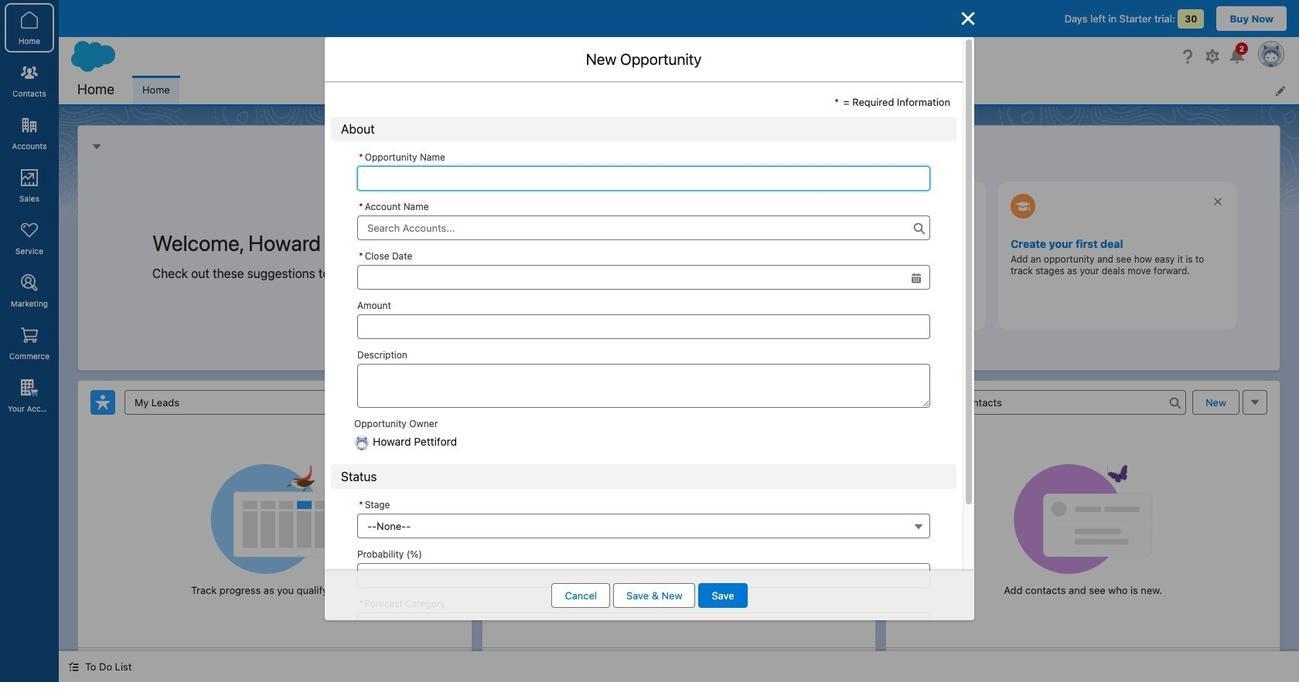 Task type: vqa. For each thing, say whether or not it's contained in the screenshot.
list
yes



Task type: locate. For each thing, give the bounding box(es) containing it.
None text field
[[357, 166, 930, 191], [357, 364, 930, 408], [357, 564, 930, 589], [357, 166, 930, 191], [357, 364, 930, 408], [357, 564, 930, 589]]

group
[[357, 246, 930, 290]]

None text field
[[357, 265, 930, 290], [357, 314, 930, 339], [357, 265, 930, 290], [357, 314, 930, 339]]

list
[[133, 76, 1299, 104]]

Stage - Current Selection: --None-- button
[[357, 515, 930, 539]]



Task type: describe. For each thing, give the bounding box(es) containing it.
Search Accounts... text field
[[357, 215, 930, 240]]

text default image
[[68, 662, 79, 673]]

inverse image
[[959, 9, 977, 28]]



